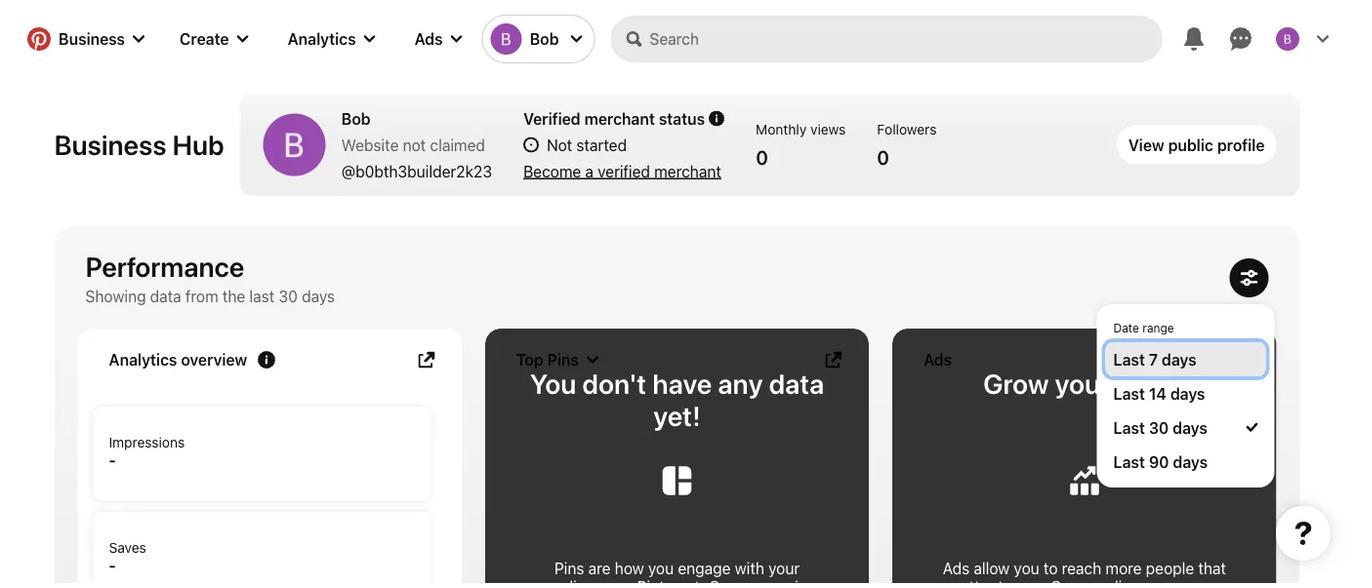 Task type: vqa. For each thing, say whether or not it's contained in the screenshot.
"mariaaawilliams" icon
no



Task type: describe. For each thing, give the bounding box(es) containing it.
pins are how you engage with your audience on pinterest. once your pi
[[533, 559, 821, 585]]

0 vertical spatial reach
[[1116, 368, 1186, 400]]

not
[[403, 136, 426, 154]]

range
[[1143, 321, 1174, 335]]

audience
[[547, 578, 611, 585]]

people
[[1146, 559, 1194, 578]]

days for last 30 days
[[1173, 419, 1208, 437]]

yet!
[[653, 400, 701, 433]]

become a verified merchant
[[523, 162, 721, 181]]

started
[[576, 136, 627, 154]]

showing
[[85, 287, 146, 306]]

monthly
[[756, 122, 807, 138]]

overview
[[181, 351, 247, 370]]

from
[[185, 287, 218, 306]]

last 90 days
[[1114, 453, 1208, 472]]

days for last 7 days
[[1162, 351, 1197, 369]]

date range element
[[1106, 313, 1266, 479]]

last 14 days
[[1114, 385, 1205, 403]]

ads inside dropdown button
[[415, 30, 443, 48]]

any
[[718, 368, 763, 400]]

primary navigation header navigation
[[12, 4, 1342, 74]]

profile
[[1217, 136, 1265, 154]]

grow
[[983, 368, 1049, 400]]

last for last 7 days
[[1114, 351, 1145, 369]]

30 inside date range element
[[1149, 419, 1169, 437]]

last for last 30 days
[[1114, 419, 1145, 437]]

30 inside performance showing data from the last 30 days
[[279, 287, 298, 306]]

status
[[659, 109, 705, 128]]

last 7 days menu item
[[1106, 343, 1266, 377]]

not
[[547, 136, 572, 154]]

bob website not claimed @ b0bth3builder2k23
[[341, 109, 492, 181]]

reach inside ads allow you to reach more people that matter to you. once audiences engag
[[1062, 559, 1102, 578]]

b0bth3builder2k23
[[355, 162, 492, 181]]

0 horizontal spatial bob image
[[263, 114, 326, 176]]

once inside ads allow you to reach more people that matter to you. once audiences engag
[[1051, 578, 1088, 585]]

website not claimed link
[[341, 136, 492, 154]]

followers
[[877, 122, 937, 138]]

90
[[1149, 453, 1169, 472]]

on
[[615, 578, 633, 585]]

pins
[[554, 559, 584, 578]]

1 vertical spatial ads
[[924, 351, 952, 370]]

you
[[530, 368, 576, 400]]

create button
[[164, 16, 264, 62]]

last 30 days
[[1114, 419, 1208, 437]]

audiences
[[1092, 578, 1165, 585]]

search icon image
[[626, 31, 642, 47]]

engage
[[678, 559, 731, 578]]

pinterest image
[[27, 27, 51, 51]]

1 vertical spatial merchant
[[654, 162, 721, 181]]

0 inside monthly views 0
[[756, 145, 768, 168]]

monthly views 0
[[756, 122, 846, 168]]

impressions - saves -
[[109, 435, 185, 575]]

last 7 days
[[1114, 351, 1197, 369]]

data inside performance showing data from the last 30 days
[[150, 287, 181, 306]]

become
[[523, 162, 581, 181]]

7
[[1149, 351, 1158, 369]]

days for last 90 days
[[1173, 453, 1208, 472]]

analytics button
[[272, 16, 391, 62]]

last for last 90 days
[[1114, 453, 1145, 472]]

bob image
[[1276, 27, 1300, 51]]

account switcher arrow icon image
[[571, 33, 582, 45]]

once inside pins are how you engage with your audience on pinterest. once your pi
[[709, 578, 746, 585]]

the
[[222, 287, 245, 306]]

hub
[[172, 129, 224, 161]]

public
[[1168, 136, 1214, 154]]

1 horizontal spatial to
[[1044, 559, 1058, 578]]



Task type: locate. For each thing, give the bounding box(es) containing it.
0 vertical spatial analytics
[[288, 30, 356, 48]]

0 horizontal spatial to
[[998, 578, 1012, 585]]

allow
[[974, 559, 1010, 578]]

0 horizontal spatial analytics
[[109, 351, 177, 370]]

1 vertical spatial reach
[[1062, 559, 1102, 578]]

2 - from the top
[[109, 556, 116, 575]]

bob image inside "button"
[[491, 23, 522, 55]]

impressions
[[109, 435, 185, 451]]

bob for bob
[[530, 30, 559, 48]]

you
[[648, 559, 674, 578], [1014, 559, 1040, 578]]

2 vertical spatial ads
[[943, 559, 970, 578]]

ads button
[[399, 16, 478, 62]]

merchant down status
[[654, 162, 721, 181]]

date
[[1114, 321, 1139, 335]]

0 down monthly
[[756, 145, 768, 168]]

1 vertical spatial business
[[54, 129, 167, 161]]

bob image left '@'
[[263, 114, 326, 176]]

0 vertical spatial bob image
[[491, 23, 522, 55]]

@
[[341, 162, 355, 181]]

last for last 14 days
[[1114, 385, 1145, 403]]

bob up website
[[341, 109, 371, 128]]

days right 14
[[1170, 385, 1205, 403]]

1 horizontal spatial data
[[769, 368, 824, 400]]

once
[[709, 578, 746, 585], [1051, 578, 1088, 585]]

1 horizontal spatial 30
[[1149, 419, 1169, 437]]

bob image right "ads" dropdown button
[[491, 23, 522, 55]]

0 horizontal spatial reach
[[1062, 559, 1102, 578]]

analytics inside popup button
[[288, 30, 356, 48]]

business badge dropdown menu button image
[[133, 33, 145, 45]]

bob for bob website not claimed @ b0bth3builder2k23
[[341, 109, 371, 128]]

days inside menu item
[[1162, 351, 1197, 369]]

last inside menu item
[[1114, 351, 1145, 369]]

last left 7 on the bottom of the page
[[1114, 351, 1145, 369]]

ads right analytics popup button
[[415, 30, 443, 48]]

to left you. at the bottom right
[[998, 578, 1012, 585]]

0 vertical spatial business
[[59, 30, 125, 48]]

join the verified merchant program to get a verified badge to display on your profile. element
[[709, 111, 725, 126]]

how
[[615, 559, 644, 578]]

2 you from the left
[[1014, 559, 1040, 578]]

1 vertical spatial bob
[[341, 109, 371, 128]]

your
[[1055, 368, 1110, 400], [768, 559, 800, 578], [750, 578, 782, 585]]

information about the merchant's verification status image
[[709, 111, 725, 126]]

last
[[249, 287, 275, 306]]

last left the 90 on the right
[[1114, 453, 1145, 472]]

badge for merchants to show they can start the process of becoming a verified merchant on pinterest image
[[523, 137, 539, 153]]

data down performance
[[150, 287, 181, 306]]

bob
[[530, 30, 559, 48], [341, 109, 371, 128]]

your right grow
[[1055, 368, 1110, 400]]

last
[[1114, 351, 1145, 369], [1114, 385, 1145, 403], [1114, 419, 1145, 437], [1114, 453, 1145, 472]]

business inside button
[[59, 30, 125, 48]]

1 horizontal spatial reach
[[1116, 368, 1186, 400]]

0 down followers
[[877, 145, 889, 168]]

bob inside "button"
[[530, 30, 559, 48]]

0 inside the followers 0
[[877, 145, 889, 168]]

0 horizontal spatial data
[[150, 287, 181, 306]]

view public profile
[[1128, 136, 1265, 154]]

last down last 14 days
[[1114, 419, 1145, 437]]

days right 7 on the bottom of the page
[[1162, 351, 1197, 369]]

days up last 90 days
[[1173, 419, 1208, 437]]

become a verified merchant button
[[523, 162, 725, 181]]

days inside performance showing data from the last 30 days
[[302, 287, 335, 306]]

1 horizontal spatial bob
[[530, 30, 559, 48]]

1 vertical spatial bob image
[[263, 114, 326, 176]]

analytics overview
[[109, 351, 247, 370]]

bob left account switcher arrow icon
[[530, 30, 559, 48]]

that
[[1198, 559, 1226, 578]]

you don't have any data yet!
[[530, 368, 824, 433]]

0 vertical spatial merchant
[[584, 109, 655, 128]]

once right pinterest.
[[709, 578, 746, 585]]

1 once from the left
[[709, 578, 746, 585]]

last left 14
[[1114, 385, 1145, 403]]

your right with
[[768, 559, 800, 578]]

a
[[585, 162, 594, 181]]

claimed
[[430, 136, 485, 154]]

verified
[[598, 162, 650, 181]]

bob image
[[491, 23, 522, 55], [263, 114, 326, 176]]

you inside pins are how you engage with your audience on pinterest. once your pi
[[648, 559, 674, 578]]

to right allow
[[1044, 559, 1058, 578]]

create
[[180, 30, 229, 48]]

with
[[735, 559, 764, 578]]

days for last 14 days
[[1170, 385, 1205, 403]]

business for business hub
[[54, 129, 167, 161]]

1 horizontal spatial you
[[1014, 559, 1040, 578]]

not started
[[547, 136, 627, 154]]

-
[[109, 451, 116, 469], [109, 556, 116, 575]]

date range
[[1114, 321, 1174, 335]]

1 - from the top
[[109, 451, 116, 469]]

0 horizontal spatial 0
[[756, 145, 768, 168]]

more
[[1106, 559, 1142, 578]]

30
[[279, 287, 298, 306], [1149, 419, 1169, 437]]

1 vertical spatial analytics
[[109, 351, 177, 370]]

days right the 90 on the right
[[1173, 453, 1208, 472]]

2 last from the top
[[1114, 385, 1145, 403]]

2 0 from the left
[[877, 145, 889, 168]]

to
[[1044, 559, 1058, 578], [998, 578, 1012, 585]]

0 vertical spatial ads
[[415, 30, 443, 48]]

matter
[[948, 578, 994, 585]]

3 last from the top
[[1114, 419, 1145, 437]]

you.
[[1017, 578, 1046, 585]]

1 last from the top
[[1114, 351, 1145, 369]]

data right any
[[769, 368, 824, 400]]

grow your reach
[[983, 368, 1186, 400]]

you right how
[[648, 559, 674, 578]]

4 last from the top
[[1114, 453, 1145, 472]]

Search text field
[[650, 16, 1163, 62]]

1 horizontal spatial analytics
[[288, 30, 356, 48]]

data
[[150, 287, 181, 306], [769, 368, 824, 400]]

ads
[[415, 30, 443, 48], [924, 351, 952, 370], [943, 559, 970, 578]]

selected item image
[[1246, 422, 1258, 434]]

1 horizontal spatial 0
[[877, 145, 889, 168]]

your right engage
[[750, 578, 782, 585]]

view
[[1128, 136, 1164, 154]]

1 vertical spatial 30
[[1149, 419, 1169, 437]]

0 vertical spatial data
[[150, 287, 181, 306]]

1 horizontal spatial once
[[1051, 578, 1088, 585]]

views
[[810, 122, 846, 138]]

verified
[[523, 109, 581, 128]]

1 you from the left
[[648, 559, 674, 578]]

analytics
[[288, 30, 356, 48], [109, 351, 177, 370]]

30 up the 90 on the right
[[1149, 419, 1169, 437]]

performance
[[85, 251, 244, 283]]

1 0 from the left
[[756, 145, 768, 168]]

pinterest.
[[637, 578, 705, 585]]

1 vertical spatial data
[[769, 368, 824, 400]]

business left hub
[[54, 129, 167, 161]]

2 once from the left
[[1051, 578, 1088, 585]]

reach
[[1116, 368, 1186, 400], [1062, 559, 1102, 578]]

ads left grow
[[924, 351, 952, 370]]

days
[[302, 287, 335, 306], [1162, 351, 1197, 369], [1170, 385, 1205, 403], [1173, 419, 1208, 437], [1173, 453, 1208, 472]]

30 right last
[[279, 287, 298, 306]]

business
[[59, 30, 125, 48], [54, 129, 167, 161]]

have
[[652, 368, 712, 400]]

business for business
[[59, 30, 125, 48]]

website
[[341, 136, 399, 154]]

performance showing data from the last 30 days
[[85, 251, 335, 306]]

0 vertical spatial -
[[109, 451, 116, 469]]

bob inside bob website not claimed @ b0bth3builder2k23
[[341, 109, 371, 128]]

ads left allow
[[943, 559, 970, 578]]

merchant up started
[[584, 109, 655, 128]]

0 horizontal spatial 30
[[279, 287, 298, 306]]

1 vertical spatial -
[[109, 556, 116, 575]]

don't
[[582, 368, 647, 400]]

business hub
[[54, 129, 224, 161]]

0
[[756, 145, 768, 168], [877, 145, 889, 168]]

merchant
[[584, 109, 655, 128], [654, 162, 721, 181]]

followers 0
[[877, 122, 937, 168]]

business left business badge dropdown menu button image
[[59, 30, 125, 48]]

bob button
[[483, 16, 594, 62]]

14
[[1149, 385, 1167, 403]]

0 vertical spatial bob
[[530, 30, 559, 48]]

1 horizontal spatial bob image
[[491, 23, 522, 55]]

you inside ads allow you to reach more people that matter to you. once audiences engag
[[1014, 559, 1040, 578]]

verified merchant status
[[523, 109, 705, 128]]

view public profile link
[[1117, 125, 1277, 165]]

data inside you don't have any data yet!
[[769, 368, 824, 400]]

saves
[[109, 540, 146, 556]]

analytics for analytics overview
[[109, 351, 177, 370]]

ads inside ads allow you to reach more people that matter to you. once audiences engag
[[943, 559, 970, 578]]

ads allow you to reach more people that matter to you. once audiences engag
[[943, 559, 1226, 585]]

once right you. at the bottom right
[[1051, 578, 1088, 585]]

are
[[588, 559, 611, 578]]

days right last
[[302, 287, 335, 306]]

0 horizontal spatial once
[[709, 578, 746, 585]]

you right allow
[[1014, 559, 1040, 578]]

0 vertical spatial 30
[[279, 287, 298, 306]]

0 horizontal spatial you
[[648, 559, 674, 578]]

0 horizontal spatial bob
[[341, 109, 371, 128]]

analytics for analytics
[[288, 30, 356, 48]]

business button
[[16, 16, 156, 62]]



